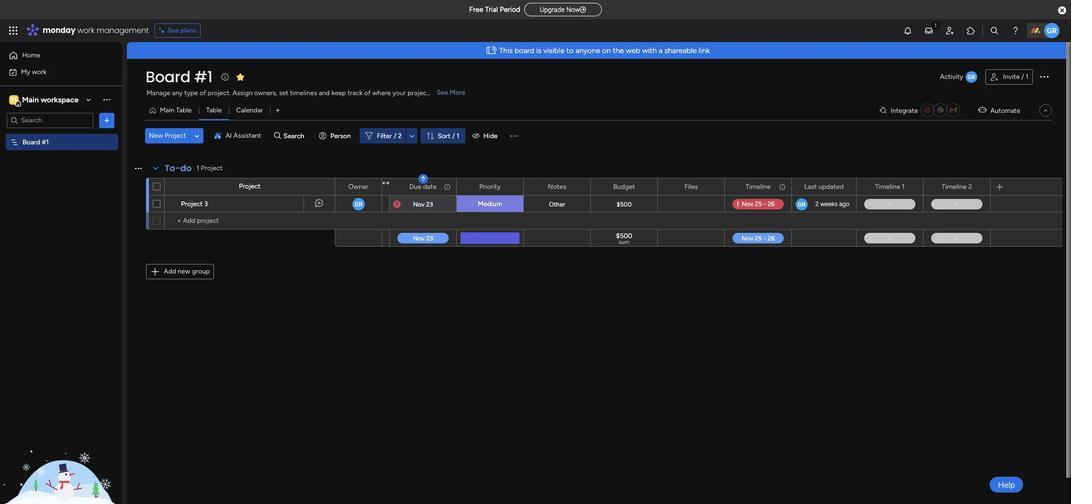 Task type: locate. For each thing, give the bounding box(es) containing it.
column information image for due date
[[444, 183, 451, 191]]

sum
[[619, 239, 630, 246]]

0 horizontal spatial #1
[[42, 138, 49, 146]]

Budget field
[[611, 182, 638, 192]]

a
[[659, 46, 663, 55]]

0 horizontal spatial see
[[168, 26, 179, 34]]

board #1 inside list box
[[23, 138, 49, 146]]

add view image
[[276, 107, 280, 114]]

/ right sort
[[453, 132, 455, 140]]

2 timeline from the left
[[876, 183, 901, 191]]

main table
[[160, 106, 192, 115]]

work
[[77, 25, 95, 36], [32, 68, 47, 76]]

see more link
[[436, 88, 466, 98]]

timeline inside timeline 1 field
[[876, 183, 901, 191]]

main
[[22, 95, 39, 104], [160, 106, 174, 115]]

see
[[168, 26, 179, 34], [437, 89, 448, 97]]

ago
[[840, 201, 850, 208]]

work for monday
[[77, 25, 95, 36]]

1 vertical spatial board #1
[[23, 138, 49, 146]]

show board description image
[[219, 72, 231, 82]]

2 horizontal spatial /
[[1022, 73, 1025, 81]]

1 vertical spatial see
[[437, 89, 448, 97]]

column information image right timeline field
[[779, 183, 787, 191]]

0 horizontal spatial options image
[[102, 116, 112, 125]]

priority
[[480, 183, 501, 191]]

2 horizontal spatial 2
[[969, 183, 973, 191]]

add new group button
[[146, 264, 214, 280]]

Search in workspace field
[[20, 115, 80, 126]]

project left the 3
[[181, 200, 203, 208]]

table button
[[199, 103, 229, 118]]

invite members image
[[946, 26, 955, 35]]

2 vertical spatial project
[[181, 200, 203, 208]]

workspace selection element
[[9, 94, 80, 107]]

select product image
[[9, 26, 18, 35]]

last
[[805, 183, 817, 191]]

notes
[[548, 183, 567, 191]]

1 vertical spatial $500
[[616, 232, 633, 241]]

#1 down the search in workspace field
[[42, 138, 49, 146]]

0 vertical spatial options image
[[102, 116, 112, 125]]

dapulse integrations image
[[880, 107, 887, 114]]

0 horizontal spatial 1
[[457, 132, 460, 140]]

board up any at left top
[[146, 66, 191, 88]]

1 vertical spatial #1
[[42, 138, 49, 146]]

of
[[200, 89, 206, 97], [365, 89, 371, 97]]

calendar button
[[229, 103, 270, 118]]

other
[[549, 201, 566, 208]]

1 vertical spatial 1
[[457, 132, 460, 140]]

/ right invite
[[1022, 73, 1025, 81]]

see for see plans
[[168, 26, 179, 34]]

0 vertical spatial 1
[[1026, 73, 1029, 81]]

Search field
[[281, 129, 310, 143]]

timelines
[[290, 89, 317, 97]]

#1
[[194, 66, 213, 88], [42, 138, 49, 146]]

options image
[[102, 116, 112, 125], [368, 179, 375, 195]]

0 horizontal spatial column information image
[[444, 183, 451, 191]]

see left more on the top left of the page
[[437, 89, 448, 97]]

0 horizontal spatial table
[[176, 106, 192, 115]]

management
[[97, 25, 149, 36]]

main inside button
[[160, 106, 174, 115]]

of right type
[[200, 89, 206, 97]]

monday
[[43, 25, 75, 36]]

nov
[[413, 201, 425, 208]]

upgrade now link
[[524, 3, 602, 16]]

see more
[[437, 89, 466, 97]]

1 horizontal spatial board #1
[[146, 66, 213, 88]]

options image left v2 expand column icon
[[368, 179, 375, 195]]

table down any at left top
[[176, 106, 192, 115]]

new
[[178, 268, 190, 276]]

work right my
[[32, 68, 47, 76]]

budget
[[614, 183, 635, 191]]

/ inside "button"
[[1022, 73, 1025, 81]]

0 horizontal spatial board
[[23, 138, 40, 146]]

updated
[[819, 183, 844, 191]]

group
[[192, 268, 210, 276]]

see inside button
[[168, 26, 179, 34]]

visible
[[544, 46, 565, 55]]

main right "workspace" image
[[22, 95, 39, 104]]

main down the manage
[[160, 106, 174, 115]]

table inside button
[[206, 106, 222, 115]]

2 weeks ago
[[816, 201, 850, 208]]

0 vertical spatial $500
[[617, 201, 632, 208]]

Last updated field
[[802, 182, 847, 192]]

1 inside field
[[902, 183, 905, 191]]

/ right filter
[[394, 132, 397, 140]]

new project
[[149, 132, 186, 140]]

see plans
[[168, 26, 196, 34]]

1 horizontal spatial column information image
[[779, 183, 787, 191]]

is
[[537, 46, 542, 55]]

0 horizontal spatial main
[[22, 95, 39, 104]]

board down the search in workspace field
[[23, 138, 40, 146]]

$500 for $500
[[617, 201, 632, 208]]

your
[[393, 89, 406, 97]]

Board #1 field
[[143, 66, 215, 88]]

0 vertical spatial main
[[22, 95, 39, 104]]

1 vertical spatial work
[[32, 68, 47, 76]]

1 timeline from the left
[[746, 183, 771, 191]]

invite
[[1004, 73, 1020, 81]]

add new group
[[164, 268, 210, 276]]

my work
[[21, 68, 47, 76]]

1 vertical spatial main
[[160, 106, 174, 115]]

/ for invite
[[1022, 73, 1025, 81]]

0 vertical spatial 2
[[398, 132, 402, 140]]

0 vertical spatial see
[[168, 26, 179, 34]]

ai logo image
[[214, 132, 222, 140]]

23
[[426, 201, 433, 208]]

board #1 down the search in workspace field
[[23, 138, 49, 146]]

inbox image
[[925, 26, 934, 35]]

board
[[146, 66, 191, 88], [23, 138, 40, 146]]

project inside button
[[165, 132, 186, 140]]

1 horizontal spatial of
[[365, 89, 371, 97]]

date
[[423, 183, 437, 191]]

notifications image
[[904, 26, 913, 35]]

2 horizontal spatial timeline
[[942, 183, 967, 191]]

1 horizontal spatial #1
[[194, 66, 213, 88]]

#1 up type
[[194, 66, 213, 88]]

1 horizontal spatial timeline
[[876, 183, 901, 191]]

2 vertical spatial 2
[[816, 201, 819, 208]]

project for project 3
[[181, 200, 203, 208]]

1 horizontal spatial main
[[160, 106, 174, 115]]

1 horizontal spatial 1
[[902, 183, 905, 191]]

main for main table
[[160, 106, 174, 115]]

1 horizontal spatial /
[[453, 132, 455, 140]]

v2 search image
[[274, 131, 281, 141]]

main inside workspace selection element
[[22, 95, 39, 104]]

2 column information image from the left
[[779, 183, 787, 191]]

1 horizontal spatial work
[[77, 25, 95, 36]]

2 vertical spatial 1
[[902, 183, 905, 191]]

see left plans
[[168, 26, 179, 34]]

timeline 1
[[876, 183, 905, 191]]

0 vertical spatial #1
[[194, 66, 213, 88]]

help
[[999, 481, 1016, 490]]

manage
[[147, 89, 170, 97]]

work inside the my work button
[[32, 68, 47, 76]]

timeline inside timeline field
[[746, 183, 771, 191]]

work right monday
[[77, 25, 95, 36]]

1 inside "button"
[[1026, 73, 1029, 81]]

add
[[164, 268, 176, 276]]

2 table from the left
[[206, 106, 222, 115]]

activity button
[[937, 69, 982, 85]]

trial
[[485, 5, 498, 14]]

1 horizontal spatial table
[[206, 106, 222, 115]]

2
[[398, 132, 402, 140], [969, 183, 973, 191], [816, 201, 819, 208]]

this
[[499, 46, 513, 55]]

1 column information image from the left
[[444, 183, 451, 191]]

dapulse close image
[[1059, 6, 1067, 15]]

home button
[[6, 48, 103, 63]]

0 horizontal spatial work
[[32, 68, 47, 76]]

board #1 up any at left top
[[146, 66, 213, 88]]

of right track
[[365, 89, 371, 97]]

1 horizontal spatial see
[[437, 89, 448, 97]]

/
[[1022, 73, 1025, 81], [394, 132, 397, 140], [453, 132, 455, 140]]

last updated
[[805, 183, 844, 191]]

0 vertical spatial board
[[146, 66, 191, 88]]

project up + add project "text box"
[[239, 183, 261, 191]]

animation image
[[484, 43, 499, 58]]

Due date field
[[407, 182, 439, 192]]

$500 for $500 sum
[[616, 232, 633, 241]]

project right new
[[165, 132, 186, 140]]

1 horizontal spatial options image
[[368, 179, 375, 195]]

the
[[613, 46, 624, 55]]

help image
[[1011, 26, 1021, 35]]

0 horizontal spatial board #1
[[23, 138, 49, 146]]

options image down workspace options icon
[[102, 116, 112, 125]]

2 horizontal spatial 1
[[1026, 73, 1029, 81]]

1 vertical spatial 2
[[969, 183, 973, 191]]

1 vertical spatial board
[[23, 138, 40, 146]]

1 vertical spatial project
[[239, 183, 261, 191]]

1 horizontal spatial 2
[[816, 201, 819, 208]]

table down project. in the top left of the page
[[206, 106, 222, 115]]

column information image
[[444, 183, 451, 191], [779, 183, 787, 191]]

project
[[165, 132, 186, 140], [239, 183, 261, 191], [181, 200, 203, 208]]

workspace
[[41, 95, 79, 104]]

1 for invite / 1
[[1026, 73, 1029, 81]]

collapse board header image
[[1043, 107, 1050, 115]]

0 horizontal spatial of
[[200, 89, 206, 97]]

calendar
[[236, 106, 263, 115]]

column information image right date
[[444, 183, 451, 191]]

0 horizontal spatial timeline
[[746, 183, 771, 191]]

0 vertical spatial project
[[165, 132, 186, 140]]

m
[[11, 96, 17, 104]]

1 vertical spatial options image
[[368, 179, 375, 195]]

to-do
[[165, 162, 192, 174]]

options image
[[1039, 71, 1051, 82], [443, 179, 450, 195], [779, 179, 785, 195], [843, 179, 850, 195]]

table
[[176, 106, 192, 115], [206, 106, 222, 115]]

0 horizontal spatial /
[[394, 132, 397, 140]]

3 timeline from the left
[[942, 183, 967, 191]]

0 vertical spatial work
[[77, 25, 95, 36]]

weeks
[[821, 201, 838, 208]]

timeline inside timeline 2 field
[[942, 183, 967, 191]]

1 table from the left
[[176, 106, 192, 115]]

3
[[204, 200, 208, 208]]

/ for sort
[[453, 132, 455, 140]]

filter
[[377, 132, 392, 140]]

link
[[699, 46, 710, 55]]

0 vertical spatial board #1
[[146, 66, 213, 88]]

Timeline field
[[744, 182, 774, 192]]

option
[[0, 134, 122, 136]]

due
[[410, 183, 422, 191]]

manage any type of project. assign owners, set timelines and keep track of where your project stands.
[[147, 89, 452, 97]]

hide button
[[468, 128, 504, 144]]

Timeline 1 field
[[873, 182, 908, 192]]

1 image
[[932, 20, 940, 30]]



Task type: vqa. For each thing, say whether or not it's contained in the screenshot.
15
no



Task type: describe. For each thing, give the bounding box(es) containing it.
keep
[[332, 89, 346, 97]]

board inside list box
[[23, 138, 40, 146]]

track
[[348, 89, 363, 97]]

2 inside field
[[969, 183, 973, 191]]

period
[[500, 5, 521, 14]]

work for my
[[32, 68, 47, 76]]

upgrade now
[[540, 6, 580, 13]]

v2 expand column image
[[383, 180, 390, 188]]

options image right invite / 1
[[1039, 71, 1051, 82]]

any
[[172, 89, 183, 97]]

medium
[[478, 200, 502, 208]]

Timeline 2 field
[[940, 182, 975, 192]]

+ Add project text field
[[170, 216, 331, 227]]

more
[[450, 89, 466, 97]]

sort
[[438, 132, 451, 140]]

person
[[331, 132, 351, 140]]

to
[[567, 46, 574, 55]]

ai assistant
[[226, 132, 261, 140]]

filter / 2
[[377, 132, 402, 140]]

plans
[[181, 26, 196, 34]]

main table button
[[145, 103, 199, 118]]

project 3
[[181, 200, 208, 208]]

project for project
[[239, 183, 261, 191]]

monday work management
[[43, 25, 149, 36]]

autopilot image
[[979, 104, 987, 116]]

web
[[626, 46, 641, 55]]

files
[[685, 183, 698, 191]]

options image right date
[[443, 179, 450, 195]]

with
[[643, 46, 657, 55]]

options image up the ago on the top of the page
[[843, 179, 850, 195]]

home
[[22, 51, 40, 59]]

v2 overdue deadline image
[[393, 200, 401, 209]]

/ for filter
[[394, 132, 397, 140]]

greg robinson image
[[1045, 23, 1060, 38]]

stands.
[[431, 89, 452, 97]]

lottie animation element
[[0, 408, 122, 505]]

0 horizontal spatial 2
[[398, 132, 402, 140]]

nov 23
[[413, 201, 433, 208]]

set
[[279, 89, 289, 97]]

my work button
[[6, 64, 103, 80]]

to-
[[165, 162, 180, 174]]

integrate
[[891, 107, 919, 115]]

timeline for timeline 2
[[942, 183, 967, 191]]

1 for sort / 1
[[457, 132, 460, 140]]

remove from favorites image
[[236, 72, 245, 82]]

1 horizontal spatial board
[[146, 66, 191, 88]]

Files field
[[682, 182, 701, 192]]

apps image
[[967, 26, 976, 35]]

timeline for timeline
[[746, 183, 771, 191]]

timeline for timeline 1
[[876, 183, 901, 191]]

1 of from the left
[[200, 89, 206, 97]]

2 of from the left
[[365, 89, 371, 97]]

timeline 2
[[942, 183, 973, 191]]

menu image
[[509, 131, 519, 141]]

anyone
[[576, 46, 601, 55]]

new project button
[[145, 128, 190, 144]]

type
[[184, 89, 198, 97]]

assistant
[[234, 132, 261, 140]]

column information image for timeline
[[779, 183, 787, 191]]

free trial period
[[469, 5, 521, 14]]

see plans button
[[155, 23, 201, 38]]

do
[[180, 162, 192, 174]]

where
[[373, 89, 391, 97]]

free
[[469, 5, 484, 14]]

due date
[[410, 183, 437, 191]]

workspace options image
[[102, 95, 112, 105]]

board #1 list box
[[0, 132, 122, 280]]

main workspace
[[22, 95, 79, 104]]

dapulse rightstroke image
[[580, 6, 586, 13]]

assign
[[233, 89, 253, 97]]

this  board is visible to anyone on the web with a shareable link
[[499, 46, 710, 55]]

board
[[515, 46, 535, 55]]

new
[[149, 132, 163, 140]]

workspace image
[[9, 95, 19, 105]]

search everything image
[[990, 26, 1000, 35]]

owner
[[349, 183, 369, 191]]

invite / 1 button
[[986, 69, 1033, 85]]

sort desc image
[[421, 176, 425, 183]]

upgrade
[[540, 6, 565, 13]]

ai
[[226, 132, 232, 140]]

hide
[[484, 132, 498, 140]]

table inside button
[[176, 106, 192, 115]]

main for main workspace
[[22, 95, 39, 104]]

options image right timeline field
[[779, 179, 785, 195]]

on
[[603, 46, 611, 55]]

and
[[319, 89, 330, 97]]

arrow down image
[[406, 130, 418, 142]]

activity
[[941, 73, 964, 81]]

lottie animation image
[[0, 408, 122, 505]]

project.
[[208, 89, 231, 97]]

sort / 1
[[438, 132, 460, 140]]

#1 inside list box
[[42, 138, 49, 146]]

my
[[21, 68, 30, 76]]

now
[[567, 6, 580, 13]]

Notes field
[[546, 182, 569, 192]]

shareable
[[665, 46, 697, 55]]

invite / 1
[[1004, 73, 1029, 81]]

Priority field
[[477, 182, 503, 192]]

$500 sum
[[616, 232, 633, 246]]

see for see more
[[437, 89, 448, 97]]

automate
[[991, 107, 1021, 115]]

ai assistant button
[[210, 128, 265, 144]]

To-do field
[[162, 162, 194, 175]]

angle down image
[[195, 132, 199, 140]]

Owner field
[[346, 182, 371, 192]]



